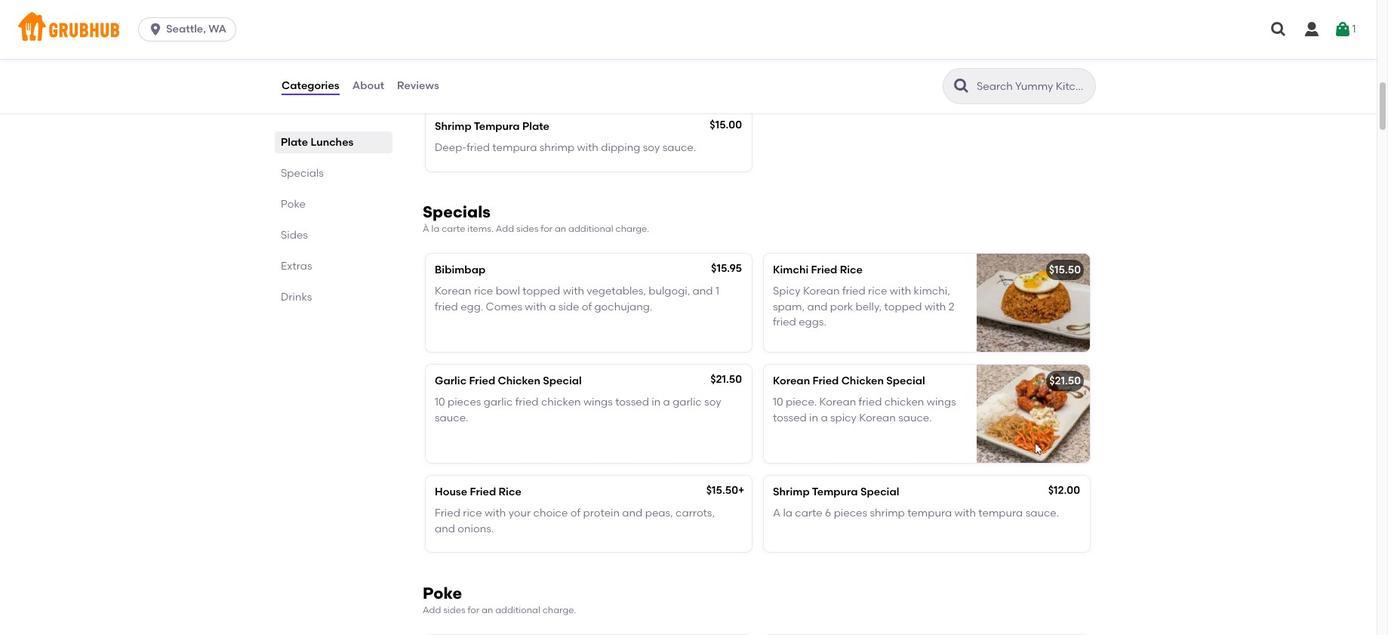Task type: vqa. For each thing, say whether or not it's contained in the screenshot.
'additional' inside Specials À la carte items. Add sides for an additional charge.
yes



Task type: describe. For each thing, give the bounding box(es) containing it.
grilled
[[514, 30, 546, 43]]

rice for fried
[[474, 285, 493, 298]]

deep-fried tempura shrimp with dipping soy sauce.
[[435, 141, 696, 154]]

shrimp for fried
[[435, 120, 472, 133]]

eggs.
[[799, 316, 827, 328]]

1 vertical spatial carte
[[795, 507, 823, 520]]

kimchi fried rice
[[773, 264, 863, 276]]

items.
[[468, 223, 494, 234]]

of inside "fried rice with your choice of protein and peas, carrots, and onions."
[[571, 507, 581, 520]]

add inside specials à la carte items. add sides for an additional charge.
[[496, 223, 514, 234]]

reviews
[[397, 79, 439, 92]]

in for korean
[[810, 411, 819, 424]]

tempura for tempura
[[474, 120, 520, 133]]

belly,
[[856, 300, 882, 313]]

about
[[352, 79, 384, 92]]

piece.
[[786, 396, 817, 409]]

fried up pork
[[843, 285, 866, 298]]

chicken for garlic
[[498, 375, 541, 387]]

kimchi
[[773, 264, 809, 276]]

an inside poke add sides for an additional charge.
[[482, 605, 493, 615]]

chicken inside 10 piece. korean fried chicken wings tossed in a spicy korean sauce.
[[885, 396, 925, 409]]

1 svg image from the left
[[1270, 20, 1288, 39]]

chicken inside 10 pieces garlic fried chicken wings tossed in a garlic soy sauce.
[[541, 396, 581, 409]]

protein
[[583, 507, 620, 520]]

specials for specials à la carte items. add sides for an additional charge.
[[423, 202, 491, 221]]

bbq chicken plate image
[[639, 0, 752, 97]]

rice for house fried rice
[[499, 486, 522, 498]]

side
[[559, 300, 579, 313]]

korean fried chicken special
[[773, 375, 926, 387]]

and for pork
[[808, 300, 828, 313]]

our
[[577, 46, 594, 59]]

onions.
[[458, 522, 494, 535]]

spicy
[[831, 411, 857, 424]]

sides inside specials à la carte items. add sides for an additional charge.
[[517, 223, 539, 234]]

à
[[423, 223, 429, 234]]

Search Yummy Kitchen search field
[[976, 79, 1091, 94]]

korean inside korean rice bowl topped with vegetables, bulgogi, and 1 fried egg. comes with a side of gochujang.
[[435, 285, 472, 298]]

fried for house
[[470, 486, 496, 498]]

seattle, wa button
[[138, 17, 242, 42]]

spicy korean fried rice with kimchi, spam, and pork belly, topped with 2 fried eggs.
[[773, 285, 955, 328]]

gochujang.
[[595, 300, 653, 313]]

and left onions.
[[435, 522, 455, 535]]

svg image inside 1 button
[[1335, 20, 1353, 39]]

pork
[[830, 300, 854, 313]]

sauce. down $12.00
[[1026, 507, 1060, 520]]

teriyaki.
[[529, 61, 569, 74]]

rice inside spicy korean fried rice with kimchi, spam, and pork belly, topped with 2 fried eggs.
[[868, 285, 888, 298]]

sauce
[[543, 46, 574, 59]]

shrimp for la
[[773, 486, 810, 498]]

specials à la carte items. add sides for an additional charge.
[[423, 202, 650, 234]]

sauce. inside 10 pieces garlic fried chicken wings tossed in a garlic soy sauce.
[[435, 411, 469, 424]]

teriyaki
[[503, 46, 541, 59]]

1 garlic from the left
[[484, 396, 513, 409]]

fried for kimchi
[[811, 264, 838, 276]]

sides
[[281, 229, 308, 242]]

1 inside korean rice bowl topped with vegetables, bulgogi, and 1 fried egg. comes with a side of gochujang.
[[716, 285, 720, 298]]

$15.50 for $15.50
[[1049, 264, 1081, 276]]

deep-
[[435, 141, 467, 154]]

10 pieces garlic fried chicken wings tossed in a garlic soy sauce.
[[435, 396, 722, 424]]

a for korean fried chicken special
[[821, 411, 828, 424]]

svg image
[[148, 22, 163, 37]]

la inside specials à la carte items. add sides for an additional charge.
[[432, 223, 440, 234]]

choice
[[534, 507, 568, 520]]

and for peas,
[[623, 507, 643, 520]]

house
[[435, 486, 468, 498]]

hawaiian-style grilled chicken marinated in teriyaki sauce our version of chicken teriyaki.
[[435, 30, 594, 74]]

10 for 10 piece. korean fried chicken wings tossed in a spicy korean sauce.
[[773, 396, 784, 409]]

of inside korean rice bowl topped with vegetables, bulgogi, and 1 fried egg. comes with a side of gochujang.
[[582, 300, 592, 313]]

chicken up sauce
[[548, 30, 588, 43]]

your
[[509, 507, 531, 520]]

a inside korean rice bowl topped with vegetables, bulgogi, and 1 fried egg. comes with a side of gochujang.
[[549, 300, 556, 313]]

korean inside spicy korean fried rice with kimchi, spam, and pork belly, topped with 2 fried eggs.
[[803, 285, 840, 298]]

version
[[435, 61, 471, 74]]

0 horizontal spatial $21.50
[[711, 373, 742, 386]]

wa
[[209, 23, 227, 35]]

special up a la carte 6 pieces shrimp tempura with tempura sauce.
[[861, 486, 900, 498]]

fried for korean
[[813, 375, 839, 387]]

hawaiian-style grilled chicken marinated in teriyaki sauce our version of chicken teriyaki. button
[[426, 0, 752, 97]]

spicy
[[773, 285, 801, 298]]

in for garlic
[[652, 396, 661, 409]]

sauce. inside 10 piece. korean fried chicken wings tossed in a spicy korean sauce.
[[899, 411, 932, 424]]

add inside poke add sides for an additional charge.
[[423, 605, 441, 615]]

korean fried chicken special image
[[977, 365, 1090, 463]]

+
[[739, 484, 745, 497]]

1 horizontal spatial pieces
[[834, 507, 868, 520]]

special for garlic fried chicken special
[[543, 375, 582, 387]]

wings for korean fried chicken special
[[927, 396, 956, 409]]

0 horizontal spatial tempura
[[493, 141, 537, 154]]

special for korean fried chicken special
[[887, 375, 926, 387]]

shrimp tempura special
[[773, 486, 900, 498]]

reviews button
[[397, 59, 440, 113]]

sides inside poke add sides for an additional charge.
[[443, 605, 466, 615]]

$15.00
[[710, 119, 742, 131]]

1 button
[[1335, 16, 1357, 43]]

10 for 10 pieces garlic fried chicken wings tossed in a garlic soy sauce.
[[435, 396, 445, 409]]



Task type: locate. For each thing, give the bounding box(es) containing it.
0 horizontal spatial shrimp
[[540, 141, 575, 154]]

2 wings from the left
[[927, 396, 956, 409]]

1 vertical spatial plate
[[281, 136, 308, 149]]

sauce. down garlic
[[435, 411, 469, 424]]

poke down onions.
[[423, 584, 462, 603]]

1 horizontal spatial shrimp
[[870, 507, 905, 520]]

1
[[1353, 23, 1357, 35], [716, 285, 720, 298]]

and
[[693, 285, 713, 298], [808, 300, 828, 313], [623, 507, 643, 520], [435, 522, 455, 535]]

1 vertical spatial soy
[[705, 396, 722, 409]]

bibimbap
[[435, 264, 486, 276]]

bulgogi,
[[649, 285, 690, 298]]

0 vertical spatial soy
[[643, 141, 660, 154]]

in inside 10 piece. korean fried chicken wings tossed in a spicy korean sauce.
[[810, 411, 819, 424]]

about button
[[352, 59, 385, 113]]

additional
[[569, 223, 614, 234], [495, 605, 541, 615]]

0 vertical spatial for
[[541, 223, 553, 234]]

dipping
[[601, 141, 641, 154]]

special up 10 piece. korean fried chicken wings tossed in a spicy korean sauce.
[[887, 375, 926, 387]]

sauce. right dipping
[[663, 141, 696, 154]]

carte left items.
[[442, 223, 465, 234]]

rice up egg.
[[474, 285, 493, 298]]

comes
[[486, 300, 523, 313]]

fried inside 10 pieces garlic fried chicken wings tossed in a garlic soy sauce.
[[516, 396, 539, 409]]

seattle, wa
[[166, 23, 227, 35]]

fried right garlic
[[469, 375, 496, 387]]

tossed inside 10 piece. korean fried chicken wings tossed in a spicy korean sauce.
[[773, 411, 807, 424]]

1 horizontal spatial wings
[[927, 396, 956, 409]]

1 vertical spatial $15.50
[[707, 484, 739, 497]]

drinks
[[281, 291, 312, 304]]

2 horizontal spatial of
[[582, 300, 592, 313]]

for
[[541, 223, 553, 234], [468, 605, 480, 615]]

special
[[543, 375, 582, 387], [887, 375, 926, 387], [861, 486, 900, 498]]

6
[[825, 507, 832, 520]]

plate up deep-fried tempura shrimp with dipping soy sauce.
[[523, 120, 550, 133]]

10 piece. korean fried chicken wings tossed in a spicy korean sauce.
[[773, 396, 956, 424]]

rice up your
[[499, 486, 522, 498]]

0 horizontal spatial tossed
[[616, 396, 649, 409]]

korean down kimchi fried rice
[[803, 285, 840, 298]]

a inside 10 pieces garlic fried chicken wings tossed in a garlic soy sauce.
[[663, 396, 670, 409]]

poke inside poke add sides for an additional charge.
[[423, 584, 462, 603]]

sauce. right spicy
[[899, 411, 932, 424]]

1 vertical spatial 1
[[716, 285, 720, 298]]

1 horizontal spatial tempura
[[812, 486, 858, 498]]

10 left piece.
[[773, 396, 784, 409]]

0 vertical spatial tempura
[[474, 120, 520, 133]]

1 horizontal spatial specials
[[423, 202, 491, 221]]

$15.50 +
[[707, 484, 745, 497]]

hawaiian-
[[435, 30, 488, 43]]

rice up onions.
[[463, 507, 482, 520]]

1 horizontal spatial in
[[652, 396, 661, 409]]

tossed
[[616, 396, 649, 409], [773, 411, 807, 424]]

fried inside "fried rice with your choice of protein and peas, carrots, and onions."
[[435, 507, 461, 520]]

with inside "fried rice with your choice of protein and peas, carrots, and onions."
[[485, 507, 506, 520]]

1 horizontal spatial an
[[555, 223, 566, 234]]

2 horizontal spatial a
[[821, 411, 828, 424]]

la right à
[[432, 223, 440, 234]]

a
[[773, 507, 781, 520]]

0 vertical spatial la
[[432, 223, 440, 234]]

special up 10 pieces garlic fried chicken wings tossed in a garlic soy sauce.
[[543, 375, 582, 387]]

fried for garlic
[[469, 375, 496, 387]]

2 garlic from the left
[[673, 396, 702, 409]]

wings inside 10 pieces garlic fried chicken wings tossed in a garlic soy sauce.
[[584, 396, 613, 409]]

0 horizontal spatial rice
[[499, 486, 522, 498]]

specials up items.
[[423, 202, 491, 221]]

1 vertical spatial topped
[[885, 300, 922, 313]]

shrimp up a
[[773, 486, 810, 498]]

1 vertical spatial poke
[[423, 584, 462, 603]]

$15.50 for $15.50 +
[[707, 484, 739, 497]]

1 horizontal spatial la
[[783, 507, 793, 520]]

0 vertical spatial in
[[492, 46, 501, 59]]

1 vertical spatial sides
[[443, 605, 466, 615]]

chicken down garlic fried chicken special
[[541, 396, 581, 409]]

marinated
[[435, 46, 489, 59]]

with
[[577, 141, 599, 154], [563, 285, 585, 298], [890, 285, 912, 298], [525, 300, 547, 313], [925, 300, 946, 313], [485, 507, 506, 520], [955, 507, 976, 520]]

1 vertical spatial add
[[423, 605, 441, 615]]

plate left lunches at the left top of the page
[[281, 136, 308, 149]]

1 horizontal spatial tossed
[[773, 411, 807, 424]]

tempura up deep-fried tempura shrimp with dipping soy sauce.
[[474, 120, 520, 133]]

topped down kimchi,
[[885, 300, 922, 313]]

chicken down "korean fried chicken special"
[[885, 396, 925, 409]]

0 horizontal spatial chicken
[[498, 375, 541, 387]]

additional inside specials à la carte items. add sides for an additional charge.
[[569, 223, 614, 234]]

chicken for korean
[[842, 375, 884, 387]]

specials inside specials à la carte items. add sides for an additional charge.
[[423, 202, 491, 221]]

2 10 from the left
[[773, 396, 784, 409]]

$12.00
[[1049, 484, 1081, 497]]

vegetables,
[[587, 285, 646, 298]]

tempura for carte
[[812, 486, 858, 498]]

0 vertical spatial add
[[496, 223, 514, 234]]

2 chicken from the left
[[842, 375, 884, 387]]

0 horizontal spatial specials
[[281, 167, 324, 180]]

1 horizontal spatial poke
[[423, 584, 462, 603]]

0 horizontal spatial 10
[[435, 396, 445, 409]]

an
[[555, 223, 566, 234], [482, 605, 493, 615]]

rice inside "fried rice with your choice of protein and peas, carrots, and onions."
[[463, 507, 482, 520]]

1 horizontal spatial a
[[663, 396, 670, 409]]

specials
[[281, 167, 324, 180], [423, 202, 491, 221]]

0 vertical spatial topped
[[523, 285, 561, 298]]

fried right house
[[470, 486, 496, 498]]

house fried rice
[[435, 486, 522, 498]]

rice for carrots,
[[463, 507, 482, 520]]

search icon image
[[953, 77, 971, 95]]

1 vertical spatial for
[[468, 605, 480, 615]]

fried inside korean rice bowl topped with vegetables, bulgogi, and 1 fried egg. comes with a side of gochujang.
[[435, 300, 458, 313]]

0 vertical spatial poke
[[281, 198, 306, 211]]

additional inside poke add sides for an additional charge.
[[495, 605, 541, 615]]

fried down garlic fried chicken special
[[516, 396, 539, 409]]

1 horizontal spatial carte
[[795, 507, 823, 520]]

shrimp
[[540, 141, 575, 154], [870, 507, 905, 520]]

1 horizontal spatial chicken
[[842, 375, 884, 387]]

sides
[[517, 223, 539, 234], [443, 605, 466, 615]]

bowl
[[496, 285, 520, 298]]

10
[[435, 396, 445, 409], [773, 396, 784, 409]]

and inside spicy korean fried rice with kimchi, spam, and pork belly, topped with 2 fried eggs.
[[808, 300, 828, 313]]

2 vertical spatial a
[[821, 411, 828, 424]]

fried
[[811, 264, 838, 276], [469, 375, 496, 387], [813, 375, 839, 387], [470, 486, 496, 498], [435, 507, 461, 520]]

0 horizontal spatial sides
[[443, 605, 466, 615]]

poke for poke add sides for an additional charge.
[[423, 584, 462, 603]]

2 vertical spatial in
[[810, 411, 819, 424]]

korean right spicy
[[860, 411, 896, 424]]

garlic fried chicken special
[[435, 375, 582, 387]]

of
[[474, 61, 484, 74], [582, 300, 592, 313], [571, 507, 581, 520]]

carrots,
[[676, 507, 715, 520]]

wings for garlic fried chicken special
[[584, 396, 613, 409]]

topped inside spicy korean fried rice with kimchi, spam, and pork belly, topped with 2 fried eggs.
[[885, 300, 922, 313]]

2 horizontal spatial in
[[810, 411, 819, 424]]

10 inside 10 piece. korean fried chicken wings tossed in a spicy korean sauce.
[[773, 396, 784, 409]]

tossed for garlic
[[616, 396, 649, 409]]

1 vertical spatial pieces
[[834, 507, 868, 520]]

1 horizontal spatial sides
[[517, 223, 539, 234]]

and for 1
[[693, 285, 713, 298]]

seattle,
[[166, 23, 206, 35]]

and down $15.95
[[693, 285, 713, 298]]

carte inside specials à la carte items. add sides for an additional charge.
[[442, 223, 465, 234]]

1 inside button
[[1353, 23, 1357, 35]]

fried up piece.
[[813, 375, 839, 387]]

fried down spam, in the top of the page
[[773, 316, 797, 328]]

0 horizontal spatial additional
[[495, 605, 541, 615]]

fried down "korean fried chicken special"
[[859, 396, 882, 409]]

2 horizontal spatial svg image
[[1335, 20, 1353, 39]]

wings
[[584, 396, 613, 409], [927, 396, 956, 409]]

0 vertical spatial additional
[[569, 223, 614, 234]]

carte left 6
[[795, 507, 823, 520]]

1 horizontal spatial topped
[[885, 300, 922, 313]]

0 vertical spatial pieces
[[448, 396, 481, 409]]

korean up spicy
[[820, 396, 856, 409]]

kimchi,
[[914, 285, 951, 298]]

extras
[[281, 260, 312, 273]]

0 horizontal spatial for
[[468, 605, 480, 615]]

1 vertical spatial of
[[582, 300, 592, 313]]

0 horizontal spatial plate
[[281, 136, 308, 149]]

topped inside korean rice bowl topped with vegetables, bulgogi, and 1 fried egg. comes with a side of gochujang.
[[523, 285, 561, 298]]

of down marinated on the top left
[[474, 61, 484, 74]]

0 vertical spatial shrimp
[[540, 141, 575, 154]]

0 horizontal spatial shrimp
[[435, 120, 472, 133]]

0 vertical spatial 1
[[1353, 23, 1357, 35]]

rice
[[474, 285, 493, 298], [868, 285, 888, 298], [463, 507, 482, 520]]

1 horizontal spatial additional
[[569, 223, 614, 234]]

1 vertical spatial additional
[[495, 605, 541, 615]]

0 vertical spatial shrimp
[[435, 120, 472, 133]]

egg.
[[461, 300, 483, 313]]

pieces
[[448, 396, 481, 409], [834, 507, 868, 520]]

10 inside 10 pieces garlic fried chicken wings tossed in a garlic soy sauce.
[[435, 396, 445, 409]]

0 horizontal spatial pieces
[[448, 396, 481, 409]]

1 horizontal spatial add
[[496, 223, 514, 234]]

la right a
[[783, 507, 793, 520]]

chicken down teriyaki
[[486, 61, 526, 74]]

1 vertical spatial charge.
[[543, 605, 576, 615]]

2
[[949, 300, 955, 313]]

a la carte 6 pieces shrimp tempura with tempura sauce.
[[773, 507, 1060, 520]]

in inside hawaiian-style grilled chicken marinated in teriyaki sauce our version of chicken teriyaki.
[[492, 46, 501, 59]]

1 vertical spatial la
[[783, 507, 793, 520]]

0 horizontal spatial charge.
[[543, 605, 576, 615]]

garlic
[[484, 396, 513, 409], [673, 396, 702, 409]]

of right side
[[582, 300, 592, 313]]

categories button
[[281, 59, 340, 113]]

1 horizontal spatial 10
[[773, 396, 784, 409]]

1 horizontal spatial for
[[541, 223, 553, 234]]

sauce.
[[663, 141, 696, 154], [435, 411, 469, 424], [899, 411, 932, 424], [1026, 507, 1060, 520]]

an inside specials à la carte items. add sides for an additional charge.
[[555, 223, 566, 234]]

pieces right 6
[[834, 507, 868, 520]]

in inside 10 pieces garlic fried chicken wings tossed in a garlic soy sauce.
[[652, 396, 661, 409]]

1 horizontal spatial garlic
[[673, 396, 702, 409]]

chicken up 10 piece. korean fried chicken wings tossed in a spicy korean sauce.
[[842, 375, 884, 387]]

poke for poke
[[281, 198, 306, 211]]

tempura up 6
[[812, 486, 858, 498]]

plate
[[523, 120, 550, 133], [281, 136, 308, 149]]

fried left egg.
[[435, 300, 458, 313]]

shrimp tempura plate
[[435, 120, 550, 133]]

soy inside 10 pieces garlic fried chicken wings tossed in a garlic soy sauce.
[[705, 396, 722, 409]]

poke up sides
[[281, 198, 306, 211]]

0 horizontal spatial topped
[[523, 285, 561, 298]]

add
[[496, 223, 514, 234], [423, 605, 441, 615]]

categories
[[282, 79, 340, 92]]

pieces down garlic
[[448, 396, 481, 409]]

shrimp down shrimp tempura special
[[870, 507, 905, 520]]

1 vertical spatial shrimp
[[870, 507, 905, 520]]

lunches
[[311, 136, 354, 149]]

1 horizontal spatial soy
[[705, 396, 722, 409]]

chicken up 10 pieces garlic fried chicken wings tossed in a garlic soy sauce.
[[498, 375, 541, 387]]

a inside 10 piece. korean fried chicken wings tossed in a spicy korean sauce.
[[821, 411, 828, 424]]

shrimp left dipping
[[540, 141, 575, 154]]

for inside specials à la carte items. add sides for an additional charge.
[[541, 223, 553, 234]]

garlic
[[435, 375, 467, 387]]

0 horizontal spatial tempura
[[474, 120, 520, 133]]

specials down 'plate lunches'
[[281, 167, 324, 180]]

fried inside 10 piece. korean fried chicken wings tossed in a spicy korean sauce.
[[859, 396, 882, 409]]

1 vertical spatial an
[[482, 605, 493, 615]]

of inside hawaiian-style grilled chicken marinated in teriyaki sauce our version of chicken teriyaki.
[[474, 61, 484, 74]]

1 vertical spatial specials
[[423, 202, 491, 221]]

1 vertical spatial in
[[652, 396, 661, 409]]

wings inside 10 piece. korean fried chicken wings tossed in a spicy korean sauce.
[[927, 396, 956, 409]]

and left peas,
[[623, 507, 643, 520]]

$15.95
[[711, 262, 742, 275]]

1 chicken from the left
[[498, 375, 541, 387]]

1 10 from the left
[[435, 396, 445, 409]]

1 vertical spatial tempura
[[812, 486, 858, 498]]

fried rice with your choice of protein and peas, carrots, and onions.
[[435, 507, 715, 535]]

korean rice bowl topped with vegetables, bulgogi, and 1 fried egg. comes with a side of gochujang.
[[435, 285, 720, 313]]

fried down house
[[435, 507, 461, 520]]

poke
[[281, 198, 306, 211], [423, 584, 462, 603]]

0 horizontal spatial add
[[423, 605, 441, 615]]

specials for specials
[[281, 167, 324, 180]]

0 horizontal spatial $15.50
[[707, 484, 739, 497]]

kimchi fried rice image
[[977, 254, 1090, 352]]

topped up side
[[523, 285, 561, 298]]

for inside poke add sides for an additional charge.
[[468, 605, 480, 615]]

10 down garlic
[[435, 396, 445, 409]]

fried right kimchi on the top of the page
[[811, 264, 838, 276]]

of right choice
[[571, 507, 581, 520]]

chicken
[[498, 375, 541, 387], [842, 375, 884, 387]]

0 vertical spatial specials
[[281, 167, 324, 180]]

2 vertical spatial of
[[571, 507, 581, 520]]

1 horizontal spatial of
[[571, 507, 581, 520]]

1 horizontal spatial plate
[[523, 120, 550, 133]]

2 horizontal spatial tempura
[[979, 507, 1023, 520]]

korean up piece.
[[773, 375, 810, 387]]

and up eggs.
[[808, 300, 828, 313]]

1 horizontal spatial $21.50
[[1050, 375, 1081, 387]]

2 svg image from the left
[[1303, 20, 1322, 39]]

peas,
[[645, 507, 673, 520]]

main navigation navigation
[[0, 0, 1377, 59]]

0 horizontal spatial an
[[482, 605, 493, 615]]

shrimp up deep-
[[435, 120, 472, 133]]

tossed for spicy
[[773, 411, 807, 424]]

plate lunches
[[281, 136, 354, 149]]

charge.
[[616, 223, 650, 234], [543, 605, 576, 615]]

0 horizontal spatial garlic
[[484, 396, 513, 409]]

rice
[[840, 264, 863, 276], [499, 486, 522, 498]]

0 vertical spatial a
[[549, 300, 556, 313]]

0 vertical spatial $15.50
[[1049, 264, 1081, 276]]

0 vertical spatial charge.
[[616, 223, 650, 234]]

0 vertical spatial rice
[[840, 264, 863, 276]]

soy
[[643, 141, 660, 154], [705, 396, 722, 409]]

1 wings from the left
[[584, 396, 613, 409]]

spam,
[[773, 300, 805, 313]]

rice for kimchi fried rice
[[840, 264, 863, 276]]

0 horizontal spatial a
[[549, 300, 556, 313]]

1 horizontal spatial tempura
[[908, 507, 952, 520]]

charge. inside poke add sides for an additional charge.
[[543, 605, 576, 615]]

poke add sides for an additional charge.
[[423, 584, 576, 615]]

0 vertical spatial tossed
[[616, 396, 649, 409]]

0 horizontal spatial 1
[[716, 285, 720, 298]]

$21.50
[[711, 373, 742, 386], [1050, 375, 1081, 387]]

3 svg image from the left
[[1335, 20, 1353, 39]]

and inside korean rice bowl topped with vegetables, bulgogi, and 1 fried egg. comes with a side of gochujang.
[[693, 285, 713, 298]]

tossed inside 10 pieces garlic fried chicken wings tossed in a garlic soy sauce.
[[616, 396, 649, 409]]

korean down bibimbap
[[435, 285, 472, 298]]

tempura
[[474, 120, 520, 133], [812, 486, 858, 498]]

style
[[488, 30, 512, 43]]

rice up pork
[[840, 264, 863, 276]]

charge. inside specials à la carte items. add sides for an additional charge.
[[616, 223, 650, 234]]

0 vertical spatial plate
[[523, 120, 550, 133]]

0 horizontal spatial soy
[[643, 141, 660, 154]]

0 horizontal spatial la
[[432, 223, 440, 234]]

svg image
[[1270, 20, 1288, 39], [1303, 20, 1322, 39], [1335, 20, 1353, 39]]

fried down shrimp tempura plate
[[467, 141, 490, 154]]

rice up belly,
[[868, 285, 888, 298]]

0 horizontal spatial in
[[492, 46, 501, 59]]

pieces inside 10 pieces garlic fried chicken wings tossed in a garlic soy sauce.
[[448, 396, 481, 409]]

0 horizontal spatial carte
[[442, 223, 465, 234]]

la
[[432, 223, 440, 234], [783, 507, 793, 520]]

rice inside korean rice bowl topped with vegetables, bulgogi, and 1 fried egg. comes with a side of gochujang.
[[474, 285, 493, 298]]

1 horizontal spatial shrimp
[[773, 486, 810, 498]]

$15.50
[[1049, 264, 1081, 276], [707, 484, 739, 497]]

a for garlic fried chicken special
[[663, 396, 670, 409]]



